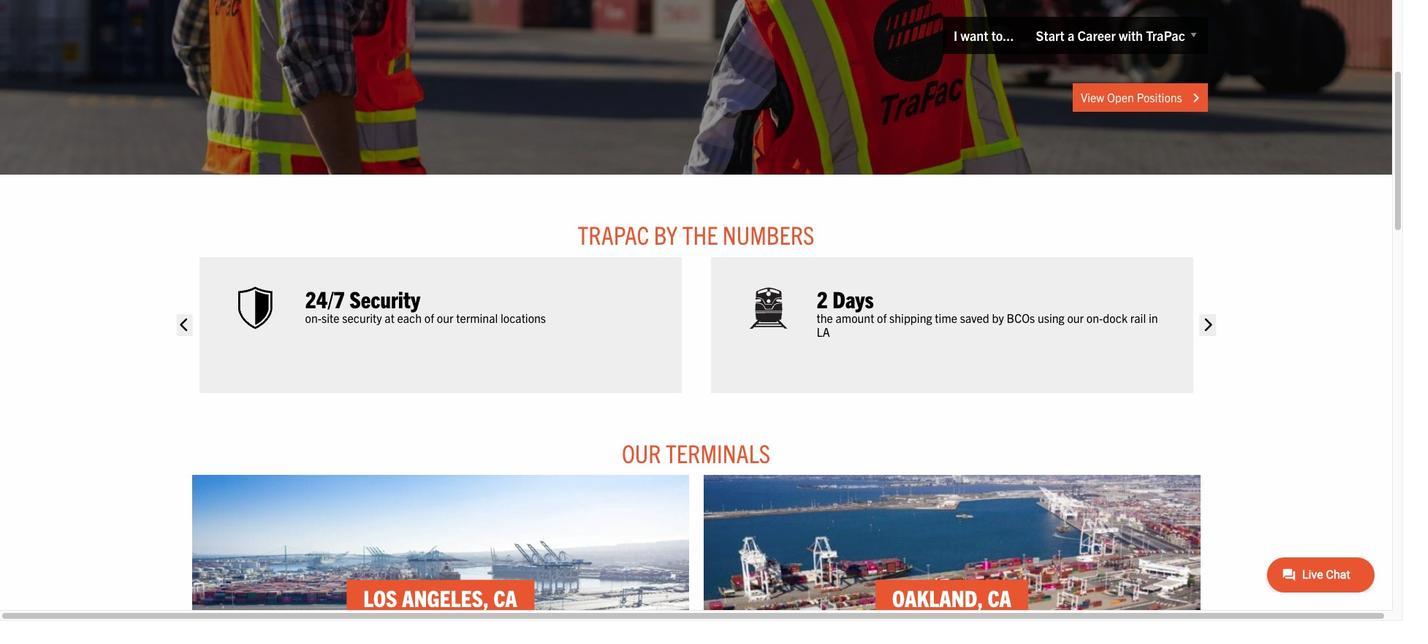 Task type: locate. For each thing, give the bounding box(es) containing it.
2 of from the left
[[877, 311, 887, 325]]

1 our from the left
[[437, 311, 454, 325]]

on- left "security"
[[305, 311, 322, 325]]

trapac by the numbers
[[578, 219, 815, 250]]

time
[[935, 311, 958, 325]]

days
[[833, 284, 874, 313]]

our left 'terminal'
[[437, 311, 454, 325]]

0 horizontal spatial our
[[437, 311, 454, 325]]

2 on- from the left
[[1087, 311, 1104, 325]]

view
[[1081, 90, 1105, 105]]

i want to...
[[954, 27, 1015, 44]]

using
[[1038, 311, 1065, 325]]

24/7 security on-site security at each of our terminal locations
[[305, 284, 546, 325]]

our
[[437, 311, 454, 325], [1068, 311, 1085, 325]]

solid image inside main content
[[176, 314, 193, 336]]

to...
[[992, 27, 1015, 44]]

solid image
[[1193, 92, 1200, 104], [176, 314, 193, 336]]

1 horizontal spatial solid image
[[1193, 92, 1200, 104]]

1 on- from the left
[[305, 311, 322, 325]]

locations
[[501, 311, 546, 325]]

0 horizontal spatial of
[[425, 311, 434, 325]]

saved
[[961, 311, 990, 325]]

at
[[385, 311, 395, 325]]

2 our from the left
[[1068, 311, 1085, 325]]

bcos
[[1007, 311, 1036, 325]]

our right using
[[1068, 311, 1085, 325]]

on-
[[305, 311, 322, 325], [1087, 311, 1104, 325]]

0 vertical spatial solid image
[[1193, 92, 1200, 104]]

1 horizontal spatial of
[[877, 311, 887, 325]]

on- left rail
[[1087, 311, 1104, 325]]

1 vertical spatial solid image
[[176, 314, 193, 336]]

24/7
[[305, 284, 345, 313]]

by
[[993, 311, 1005, 325]]

main content
[[170, 219, 1223, 622]]

on- inside the 2 days the amount of shipping time saved by bcos using our on-dock rail in la
[[1087, 311, 1104, 325]]

of right 'each'
[[425, 311, 434, 325]]

0 horizontal spatial on-
[[305, 311, 322, 325]]

of
[[425, 311, 434, 325], [877, 311, 887, 325]]

1 of from the left
[[425, 311, 434, 325]]

the
[[683, 219, 718, 250]]

1 horizontal spatial on-
[[1087, 311, 1104, 325]]

of right amount on the right of the page
[[877, 311, 887, 325]]

i
[[954, 27, 958, 44]]

1 horizontal spatial our
[[1068, 311, 1085, 325]]

our
[[622, 437, 662, 469]]

want
[[961, 27, 989, 44]]

dock
[[1104, 311, 1128, 325]]

0 horizontal spatial solid image
[[176, 314, 193, 336]]

terminals
[[666, 437, 771, 469]]

la
[[817, 325, 831, 339]]



Task type: vqa. For each thing, say whether or not it's contained in the screenshot.
'FOCUS:' in FOCUS: INDUSTRY, INNOVATION, AND INFRASTRUCTURE
no



Task type: describe. For each thing, give the bounding box(es) containing it.
amount
[[836, 311, 875, 325]]

view open positions link
[[1073, 84, 1208, 112]]

our inside '24/7 security on-site security at each of our terminal locations'
[[437, 311, 454, 325]]

security
[[350, 284, 421, 313]]

2 days the amount of shipping time saved by bcos using our on-dock rail in la
[[817, 284, 1159, 339]]

rail
[[1131, 311, 1147, 325]]

our terminals
[[622, 437, 771, 469]]

of inside '24/7 security on-site security at each of our terminal locations'
[[425, 311, 434, 325]]

solid image
[[1200, 314, 1217, 336]]

our inside the 2 days the amount of shipping time saved by bcos using our on-dock rail in la
[[1068, 311, 1085, 325]]

positions
[[1137, 90, 1183, 105]]

trapac
[[578, 219, 650, 250]]

of inside the 2 days the amount of shipping time saved by bcos using our on-dock rail in la
[[877, 311, 887, 325]]

shipping
[[890, 311, 933, 325]]

2
[[817, 284, 828, 313]]

open
[[1108, 90, 1135, 105]]

site
[[322, 311, 340, 325]]

on- inside '24/7 security on-site security at each of our terminal locations'
[[305, 311, 322, 325]]

terminal
[[456, 311, 498, 325]]

security
[[342, 311, 382, 325]]

solid image inside view open positions link
[[1193, 92, 1200, 104]]

in
[[1149, 311, 1159, 325]]

main content containing trapac by the numbers
[[170, 219, 1223, 622]]

each
[[397, 311, 422, 325]]

numbers
[[723, 219, 815, 250]]

by
[[654, 219, 678, 250]]

view open positions
[[1081, 90, 1186, 105]]

the
[[817, 311, 834, 325]]



